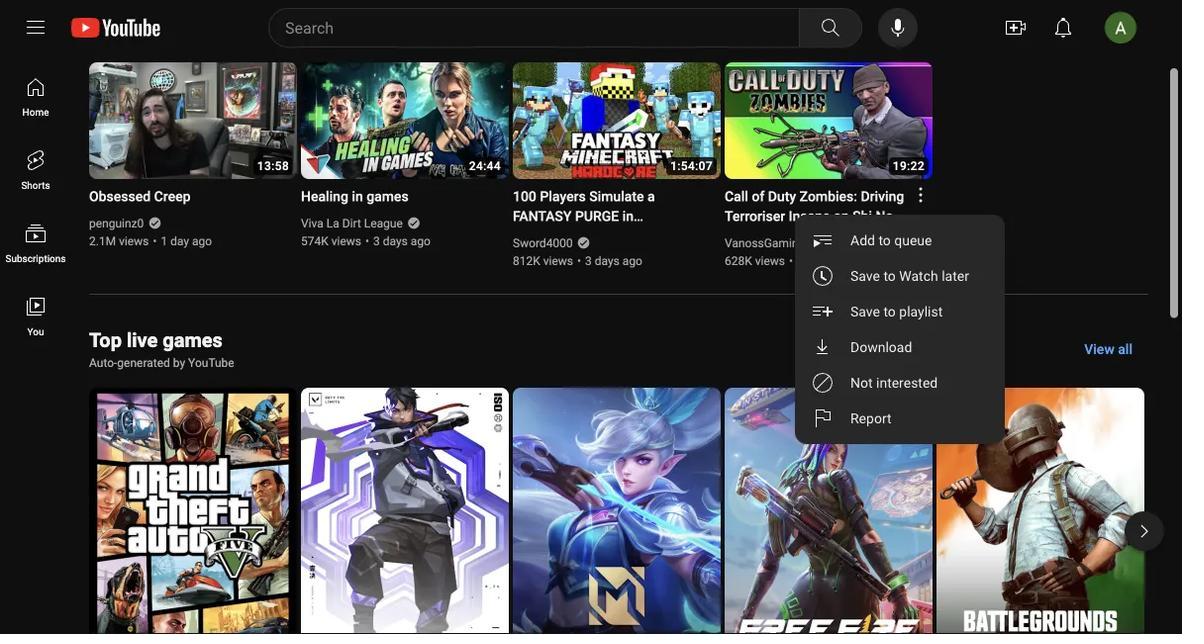 Task type: locate. For each thing, give the bounding box(es) containing it.
0 horizontal spatial 1 day ago
[[161, 235, 212, 249]]

812k views
[[513, 255, 574, 268]]

views for in
[[332, 235, 362, 249]]

to left playlist
[[884, 304, 896, 320]]

0 vertical spatial 3
[[373, 235, 380, 249]]

(black
[[769, 228, 809, 245]]

1 vertical spatial 3 days ago
[[585, 255, 643, 268]]

save inside option
[[851, 268, 881, 284]]

0 horizontal spatial 3
[[373, 235, 380, 249]]

day
[[170, 235, 189, 249], [807, 255, 826, 268]]

1 day ago
[[161, 235, 212, 249], [797, 255, 849, 268]]

2 save from the top
[[851, 304, 881, 320]]

creep
[[154, 189, 191, 205]]

youtube
[[188, 357, 234, 370]]

not interested option
[[795, 366, 1005, 401]]

download
[[851, 339, 913, 356]]

to
[[879, 232, 891, 249], [884, 268, 896, 284], [884, 304, 896, 320]]

3 days ago for 100 players simulate a fantasy purge in minecraft...
[[585, 255, 643, 268]]

3 days ago for healing in games
[[373, 235, 431, 249]]

1 day ago down obsessed creep link on the top left of page
[[161, 235, 212, 249]]

0 horizontal spatial games
[[163, 329, 223, 352]]

1 horizontal spatial 1 day ago
[[797, 255, 849, 268]]

13 minutes, 58 seconds element
[[257, 159, 289, 173]]

day down ops
[[807, 255, 826, 268]]

to inside "option"
[[884, 304, 896, 320]]

views down penguinz0 link
[[119, 235, 149, 249]]

0 vertical spatial games
[[367, 189, 409, 205]]

healing in games
[[301, 189, 409, 205]]

0 horizontal spatial day
[[170, 235, 189, 249]]

3
[[373, 235, 380, 249], [585, 255, 592, 268]]

purge
[[575, 209, 619, 225]]

ago down 100 players simulate a fantasy purge in minecraft... link
[[623, 255, 643, 268]]

to inside 'option'
[[879, 232, 891, 249]]

0 vertical spatial 3 days ago
[[373, 235, 431, 249]]

sword4000
[[513, 237, 573, 251]]

obsessed creep link
[[89, 187, 273, 207]]

2 vertical spatial to
[[884, 304, 896, 320]]

queue
[[895, 232, 933, 249]]

ago
[[192, 235, 212, 249], [411, 235, 431, 249], [623, 255, 643, 268], [829, 255, 849, 268]]

to right add
[[879, 232, 891, 249]]

views down sword4000 link
[[544, 255, 574, 268]]

to inside option
[[884, 268, 896, 284]]

days down 100 players simulate a fantasy purge in minecraft... link
[[595, 255, 620, 268]]

574k
[[301, 235, 329, 249]]

save
[[851, 268, 881, 284], [851, 304, 881, 320]]

1 horizontal spatial day
[[807, 255, 826, 268]]

View all text field
[[1085, 341, 1133, 358]]

obsessed
[[89, 189, 151, 205]]

views for players
[[544, 255, 574, 268]]

games
[[367, 189, 409, 205], [163, 329, 223, 352]]

628k
[[725, 255, 753, 268]]

on
[[834, 209, 850, 225]]

1 vertical spatial 3
[[585, 255, 592, 268]]

league
[[364, 217, 403, 231]]

1 vertical spatial 1 day ago
[[797, 255, 849, 268]]

report
[[851, 411, 892, 427]]

1 horizontal spatial 3
[[585, 255, 592, 268]]

3 down league in the left top of the page
[[373, 235, 380, 249]]

0 vertical spatial 1 day ago
[[161, 235, 212, 249]]

1 right 2.1m views
[[161, 235, 168, 249]]

ago down obsessed creep link on the top left of page
[[192, 235, 212, 249]]

day down obsessed creep link on the top left of page
[[170, 235, 189, 249]]

add to queue
[[851, 232, 933, 249]]

in down the simulate
[[623, 209, 634, 225]]

ago for call of duty zombies: driving terroriser insane on shi no numa! (black ops version)
[[829, 255, 849, 268]]

to for watch
[[884, 268, 896, 284]]

None search field
[[233, 8, 867, 48]]

penguinz0
[[89, 217, 144, 231]]

0 vertical spatial day
[[170, 235, 189, 249]]

0 vertical spatial in
[[352, 189, 363, 205]]

3 days ago
[[373, 235, 431, 249], [585, 255, 643, 268]]

save inside "option"
[[851, 304, 881, 320]]

vanossgaming
[[725, 237, 806, 251]]

generated
[[117, 357, 170, 370]]

3 days ago down league in the left top of the page
[[373, 235, 431, 249]]

1:54:07 link
[[513, 62, 721, 182]]

1 vertical spatial day
[[807, 255, 826, 268]]

save to watch later
[[851, 268, 970, 284]]

0 vertical spatial days
[[383, 235, 408, 249]]

3 down 100 players simulate a fantasy purge in minecraft...
[[585, 255, 592, 268]]

0 vertical spatial save
[[851, 268, 881, 284]]

home link
[[4, 59, 67, 133]]

0 horizontal spatial 3 days ago
[[373, 235, 431, 249]]

shorts link
[[4, 133, 67, 206]]

top live games auto-generated by youtube
[[89, 329, 234, 370]]

100
[[513, 189, 537, 205]]

0 vertical spatial 1
[[161, 235, 168, 249]]

1 hour, 54 minutes, 7 seconds element
[[671, 159, 713, 173]]

insane
[[789, 209, 831, 225]]

ago for healing in games
[[411, 235, 431, 249]]

views down vanossgaming link
[[755, 255, 786, 268]]

avatar image image
[[1105, 12, 1137, 44]]

download option
[[795, 330, 1005, 366]]

1 horizontal spatial in
[[623, 209, 634, 225]]

1 horizontal spatial 3 days ago
[[585, 255, 643, 268]]

ago down ops
[[829, 255, 849, 268]]

0 horizontal spatial days
[[383, 235, 408, 249]]

19 minutes, 22 seconds element
[[893, 159, 925, 173]]

100 players simulate a fantasy purge in minecraft... link
[[513, 187, 697, 245]]

list box containing add to queue
[[795, 215, 1005, 445]]

ops
[[812, 228, 836, 245]]

1 vertical spatial 1
[[797, 255, 804, 268]]

games inside top live games auto-generated by youtube
[[163, 329, 223, 352]]

call of duty zombies: driving terroriser insane on shi no numa! (black ops version) link
[[725, 187, 909, 245]]

to left "watch"
[[884, 268, 896, 284]]

24 minutes, 44 seconds element
[[469, 159, 501, 173]]

1:54:07
[[671, 159, 713, 173]]

1 horizontal spatial days
[[595, 255, 620, 268]]

ago for 100 players simulate a fantasy purge in minecraft...
[[623, 255, 643, 268]]

0 vertical spatial to
[[879, 232, 891, 249]]

views down dirt
[[332, 235, 362, 249]]

add to queue option
[[795, 223, 1005, 259]]

views
[[119, 235, 149, 249], [332, 235, 362, 249], [544, 255, 574, 268], [755, 255, 786, 268]]

save to watch later option
[[795, 259, 1005, 294]]

1 vertical spatial games
[[163, 329, 223, 352]]

days
[[383, 235, 408, 249], [595, 255, 620, 268]]

viva la dirt league
[[301, 217, 403, 231]]

3 days ago down 100 players simulate a fantasy purge in minecraft... link
[[585, 255, 643, 268]]

1 day ago down ops
[[797, 255, 849, 268]]

playlist
[[900, 304, 943, 320]]

save to playlist
[[851, 304, 943, 320]]

0 horizontal spatial in
[[352, 189, 363, 205]]

1 vertical spatial to
[[884, 268, 896, 284]]

you
[[27, 326, 44, 338]]

games for live
[[163, 329, 223, 352]]

home
[[22, 106, 49, 118]]

list box
[[795, 215, 1005, 445]]

save up download
[[851, 304, 881, 320]]

1 vertical spatial in
[[623, 209, 634, 225]]

in up viva la dirt league link
[[352, 189, 363, 205]]

19:22 link
[[725, 62, 933, 182]]

1 save from the top
[[851, 268, 881, 284]]

games inside 'link'
[[367, 189, 409, 205]]

vanossgaming link
[[725, 235, 807, 253]]

1
[[161, 235, 168, 249], [797, 255, 804, 268]]

1 vertical spatial days
[[595, 255, 620, 268]]

1 vertical spatial save
[[851, 304, 881, 320]]

save down add
[[851, 268, 881, 284]]

1 horizontal spatial 1
[[797, 255, 804, 268]]

24:44 link
[[301, 62, 509, 182]]

0 horizontal spatial 1
[[161, 235, 168, 249]]

1 horizontal spatial games
[[367, 189, 409, 205]]

1 down (black
[[797, 255, 804, 268]]

not interested
[[851, 375, 938, 391]]

interested
[[877, 375, 938, 391]]

games up by
[[163, 329, 223, 352]]

views for creep
[[119, 235, 149, 249]]

terroriser
[[725, 209, 786, 225]]

games up league in the left top of the page
[[367, 189, 409, 205]]

days down league in the left top of the page
[[383, 235, 408, 249]]

ago down healing in games 'link'
[[411, 235, 431, 249]]

574k views
[[301, 235, 362, 249]]



Task type: vqa. For each thing, say whether or not it's contained in the screenshot.


Task type: describe. For each thing, give the bounding box(es) containing it.
2.1m views
[[89, 235, 149, 249]]

subscriptions link
[[4, 206, 67, 279]]

games for in
[[367, 189, 409, 205]]

1 day ago for of
[[797, 255, 849, 268]]

628k views
[[725, 255, 786, 268]]

Search text field
[[285, 15, 795, 41]]

auto-
[[89, 357, 117, 370]]

la
[[327, 217, 340, 231]]

shorts
[[21, 179, 50, 191]]

days for healing in games
[[383, 235, 408, 249]]

in inside 100 players simulate a fantasy purge in minecraft...
[[623, 209, 634, 225]]

simulate
[[590, 189, 644, 205]]

in inside 'link'
[[352, 189, 363, 205]]

812k
[[513, 255, 541, 268]]

driving
[[861, 189, 905, 205]]

24:44
[[469, 159, 501, 173]]

to for queue
[[879, 232, 891, 249]]

report option
[[795, 401, 1005, 437]]

sword4000 link
[[513, 235, 574, 253]]

featured
[[89, 17, 168, 40]]

version)
[[840, 228, 892, 245]]

healing
[[301, 189, 349, 205]]

1 for of
[[797, 255, 804, 268]]

of
[[752, 189, 765, 205]]

all
[[1119, 341, 1133, 358]]

not
[[851, 375, 873, 391]]

top
[[89, 329, 122, 352]]

13:58 link
[[89, 62, 297, 182]]

dirt
[[342, 217, 361, 231]]

you link
[[4, 279, 67, 353]]

1 for creep
[[161, 235, 168, 249]]

players
[[540, 189, 586, 205]]

day for of
[[807, 255, 826, 268]]

19:22
[[893, 159, 925, 173]]

minecraft...
[[513, 228, 585, 245]]

subscriptions
[[5, 253, 66, 264]]

ago for obsessed creep
[[192, 235, 212, 249]]

a
[[648, 189, 655, 205]]

viva
[[301, 217, 324, 231]]

watch
[[900, 268, 939, 284]]

views for of
[[755, 255, 786, 268]]

fantasy
[[513, 209, 572, 225]]

healing in games link
[[301, 187, 485, 207]]

view all
[[1085, 341, 1133, 358]]

3 for games
[[373, 235, 380, 249]]

view all link
[[1069, 332, 1149, 367]]

13:58
[[257, 159, 289, 173]]

save to playlist option
[[795, 294, 1005, 330]]

numa!
[[725, 228, 766, 245]]

later
[[942, 268, 970, 284]]

shi
[[853, 209, 873, 225]]

penguinz0 link
[[89, 215, 145, 233]]

by
[[173, 357, 185, 370]]

to for playlist
[[884, 304, 896, 320]]

live
[[127, 329, 158, 352]]

viva la dirt league link
[[301, 215, 404, 233]]

100 players simulate a fantasy purge in minecraft...
[[513, 189, 655, 245]]

day for creep
[[170, 235, 189, 249]]

3 for simulate
[[585, 255, 592, 268]]

zombies:
[[800, 189, 858, 205]]

view
[[1085, 341, 1115, 358]]

no
[[876, 209, 894, 225]]

days for 100 players simulate a fantasy purge in minecraft...
[[595, 255, 620, 268]]

call
[[725, 189, 749, 205]]

call of duty zombies: driving terroriser insane on shi no numa! (black ops version)
[[725, 189, 905, 245]]

1 day ago for creep
[[161, 235, 212, 249]]

duty
[[768, 189, 797, 205]]

2.1m
[[89, 235, 116, 249]]

obsessed creep
[[89, 189, 191, 205]]

save for save to playlist
[[851, 304, 881, 320]]

save for save to watch later
[[851, 268, 881, 284]]

add
[[851, 232, 876, 249]]



